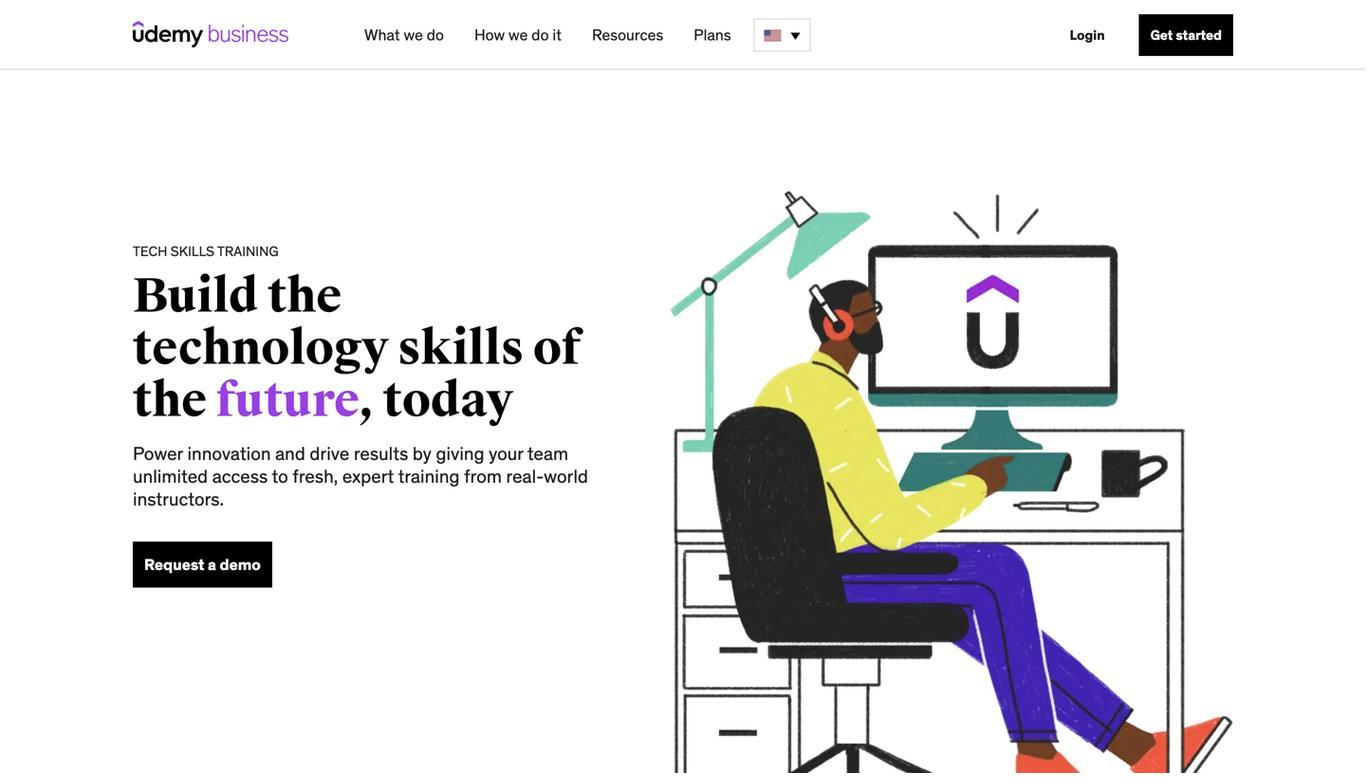 Task type: describe. For each thing, give the bounding box(es) containing it.
skills
[[171, 243, 214, 260]]

login button
[[1058, 14, 1116, 56]]

innovation
[[187, 442, 271, 465]]

we for what
[[404, 25, 423, 45]]

unlimited
[[133, 465, 208, 488]]

get started
[[1150, 27, 1222, 44]]

do for what we do
[[427, 25, 444, 45]]

to
[[272, 465, 288, 488]]

request a demo button
[[133, 541, 272, 588]]

started
[[1176, 27, 1222, 44]]

we for how
[[509, 25, 528, 45]]

how we do it button
[[467, 18, 569, 52]]

training
[[398, 465, 460, 488]]

menu navigation
[[349, 0, 1233, 70]]

build
[[133, 267, 258, 326]]

fresh,
[[293, 465, 338, 488]]

request a demo
[[144, 555, 261, 574]]

get started link
[[1139, 14, 1233, 56]]

resources
[[592, 25, 663, 45]]

tech
[[133, 243, 167, 260]]

login
[[1070, 27, 1105, 44]]

do for how we do it
[[532, 25, 549, 45]]

power innovation and drive results by giving your team unlimited access to fresh, expert training from real-world instructors.
[[133, 442, 588, 510]]

what we do button
[[357, 18, 452, 52]]

access
[[212, 465, 268, 488]]

your
[[489, 442, 523, 465]]



Task type: locate. For each thing, give the bounding box(es) containing it.
udemy business image
[[133, 21, 288, 47]]

future
[[216, 371, 358, 430]]

1 horizontal spatial do
[[532, 25, 549, 45]]

1 we from the left
[[404, 25, 423, 45]]

tech skills training
[[133, 243, 279, 260]]

and
[[275, 442, 305, 465]]

it
[[552, 25, 562, 45]]

demo
[[220, 555, 261, 574]]

get
[[1150, 27, 1173, 44]]

a
[[208, 555, 216, 574]]

0 horizontal spatial do
[[427, 25, 444, 45]]

1 vertical spatial the
[[133, 371, 207, 430]]

skills
[[398, 319, 524, 378]]

instructors.
[[133, 488, 224, 510]]

how
[[474, 25, 505, 45]]

0 horizontal spatial we
[[404, 25, 423, 45]]

do left it
[[532, 25, 549, 45]]

how we do it
[[474, 25, 562, 45]]

team
[[527, 442, 568, 465]]

request
[[144, 555, 204, 574]]

build the technology skills of the
[[133, 267, 580, 430]]

do
[[427, 25, 444, 45], [532, 25, 549, 45]]

real-
[[506, 465, 544, 488]]

of
[[533, 319, 580, 378]]

the
[[268, 267, 342, 326], [133, 371, 207, 430]]

expert
[[342, 465, 394, 488]]

what
[[364, 25, 400, 45]]

world
[[544, 465, 588, 488]]

2 do from the left
[[532, 25, 549, 45]]

do right the 'what' at the top left
[[427, 25, 444, 45]]

the down training at the top of page
[[268, 267, 342, 326]]

plans
[[694, 25, 731, 45]]

giving
[[436, 442, 484, 465]]

we
[[404, 25, 423, 45], [509, 25, 528, 45]]

1 do from the left
[[427, 25, 444, 45]]

2 we from the left
[[509, 25, 528, 45]]

1 horizontal spatial we
[[509, 25, 528, 45]]

what we do
[[364, 25, 444, 45]]

resources button
[[584, 18, 671, 52]]

0 vertical spatial the
[[268, 267, 342, 326]]

the up power
[[133, 371, 207, 430]]

results
[[354, 442, 408, 465]]

we right how
[[509, 25, 528, 45]]

,
[[358, 371, 374, 430]]

future , today
[[216, 371, 513, 430]]

plans button
[[686, 18, 739, 52]]

0 horizontal spatial the
[[133, 371, 207, 430]]

by
[[413, 442, 432, 465]]

drive
[[310, 442, 349, 465]]

from
[[464, 465, 502, 488]]

today
[[383, 371, 513, 430]]

power
[[133, 442, 183, 465]]

1 horizontal spatial the
[[268, 267, 342, 326]]

training
[[217, 243, 279, 260]]

we right the 'what' at the top left
[[404, 25, 423, 45]]

technology
[[133, 319, 389, 378]]

request a demo link
[[133, 541, 282, 588]]



Task type: vqa. For each thing, say whether or not it's contained in the screenshot.
we related to How
yes



